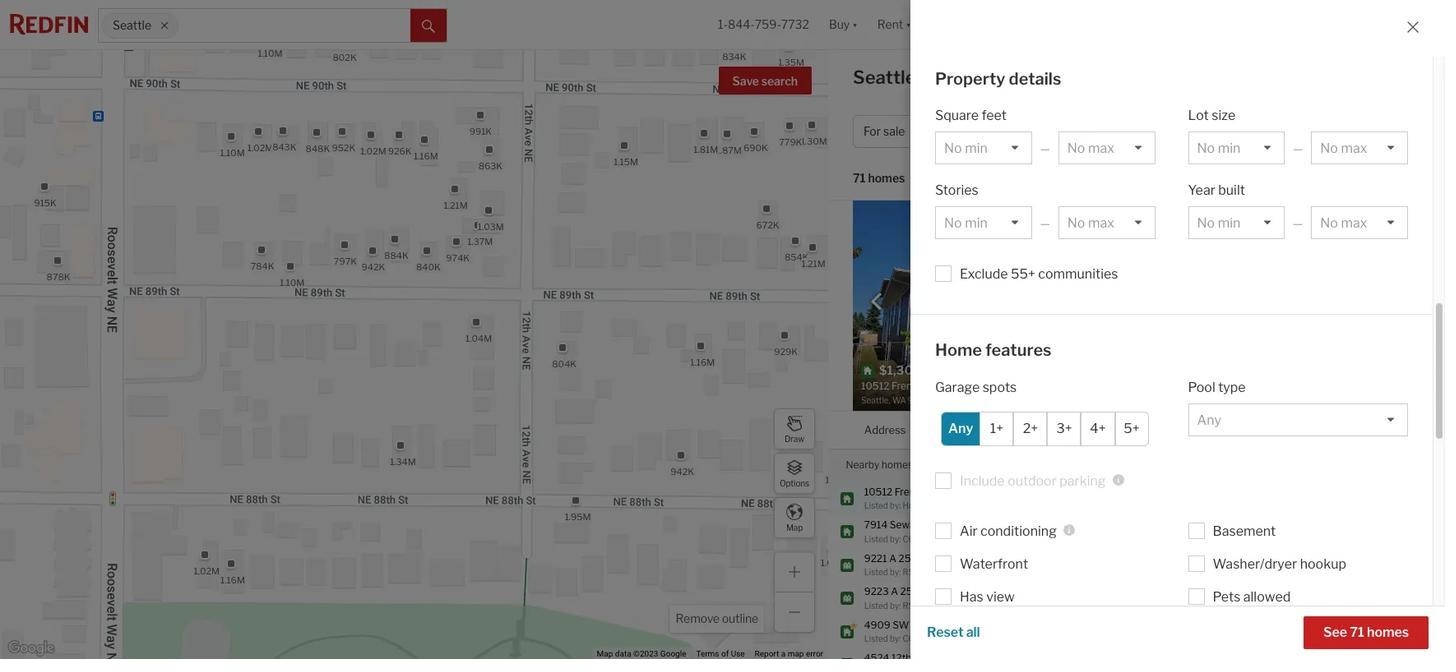 Task type: describe. For each thing, give the bounding box(es) containing it.
878k
[[46, 271, 70, 282]]

save search
[[733, 74, 798, 88]]

9221
[[865, 553, 888, 565]]

1.87m
[[716, 144, 742, 156]]

park inside the '7914 seward park ave s listed by: compass listing agent: bob bennion'
[[927, 519, 949, 532]]

features
[[986, 341, 1052, 360]]

reset all button
[[927, 617, 980, 650]]

option group containing any
[[941, 412, 1149, 446]]

by: inside 4909 sw othello st listed by: compass listing agent: kelly weisfield
[[890, 634, 901, 644]]

on
[[1339, 423, 1354, 437]]

listing inside the '7914 seward park ave s listed by: compass listing agent: bob bennion'
[[944, 534, 970, 544]]

parking
[[1060, 474, 1106, 489]]

sw inside 4909 sw othello st listed by: compass listing agent: kelly weisfield
[[893, 619, 910, 632]]

see 71 homes
[[1324, 625, 1410, 641]]

year
[[1189, 183, 1216, 198]]

upside
[[1273, 228, 1304, 240]]

exclude
[[960, 267, 1008, 282]]

terms of use link
[[696, 650, 745, 659]]

797k
[[334, 256, 357, 267]]

672k
[[756, 219, 779, 231]]

4909
[[865, 619, 891, 632]]

1.21m 840k
[[416, 258, 825, 273]]

942k 884k
[[361, 250, 408, 273]]

air conditioning
[[960, 524, 1057, 539]]

x-out this home image
[[1182, 382, 1201, 402]]

for
[[864, 125, 881, 139]]

on
[[1323, 623, 1339, 638]]

has view
[[960, 590, 1015, 605]]

848k
[[305, 142, 330, 154]]

weisfield
[[1019, 634, 1055, 644]]

9223 a 25th ave sw listed by: rsvp real estate-era powered
[[865, 586, 1027, 611]]

has
[[960, 590, 984, 605]]

1 2.5 from the top
[[1179, 559, 1193, 571]]

hoa
[[1150, 312, 1172, 324]]

by: inside 10512 fremont ave n listed by: horizon real estate
[[890, 501, 901, 511]]

0 vertical spatial price button
[[943, 115, 1013, 148]]

ave for 9223 a 25th ave sw
[[925, 586, 942, 598]]

other
[[1139, 125, 1171, 139]]

park for seward park
[[1002, 526, 1024, 538]]

address button
[[865, 412, 906, 449]]

year built
[[1189, 183, 1246, 198]]

ave for 7914 seward park ave s
[[951, 519, 968, 532]]

home
[[936, 341, 982, 360]]

Any radio
[[941, 412, 981, 446]]

washer/dryer hookup
[[1213, 557, 1347, 572]]

spots
[[983, 380, 1017, 395]]

submit search image
[[422, 20, 435, 33]]

google image
[[4, 639, 58, 660]]

compass inside 4909 sw othello st listed by: compass listing agent: kelly weisfield
[[903, 634, 944, 644]]

2 2.5 from the top
[[1179, 592, 1193, 605]]

with
[[1226, 228, 1246, 240]]

days for 187 days
[[1358, 626, 1380, 638]]

0 horizontal spatial 1.02m
[[193, 566, 219, 577]]

pets allowed
[[1213, 590, 1291, 605]]

see
[[1324, 625, 1348, 641]]

fireplace
[[960, 623, 1017, 638]]

942k for 942k 884k
[[361, 261, 385, 273]]

house, townhouse, other
[[1031, 125, 1171, 139]]

remove house, townhouse, other image
[[1138, 127, 1147, 137]]

1.15m
[[614, 156, 638, 167]]

outdoor
[[1008, 474, 1057, 489]]

exclude 55+ communities
[[960, 267, 1119, 282]]

sort
[[925, 171, 950, 185]]

west for 9221 a 25th ave sw
[[965, 559, 989, 571]]

25th for 9221
[[899, 553, 921, 565]]

era for 9221 a 25th ave sw
[[974, 568, 991, 578]]

lot
[[1189, 108, 1209, 123]]

1 horizontal spatial seward
[[965, 526, 1000, 538]]

1.21m for 1.21m 1.37m
[[444, 199, 467, 211]]

9223
[[865, 586, 889, 598]]

690k
[[743, 142, 768, 154]]

2 vertical spatial 1.10m
[[279, 277, 304, 289]]

google
[[661, 650, 687, 659]]

redfin
[[1356, 423, 1389, 437]]

remove outline button
[[670, 606, 764, 634]]

homes for 71
[[868, 171, 905, 185]]

map
[[788, 650, 804, 659]]

10512 fremont ave n listed by: horizon real estate
[[865, 486, 978, 511]]

186 days
[[1339, 559, 1381, 571]]

0 vertical spatial 1.10m
[[257, 47, 282, 58]]

seward park
[[965, 526, 1024, 538]]

west seattle for 9223 a 25th ave sw
[[965, 592, 1025, 605]]

homes inside button
[[1368, 625, 1410, 641]]

s
[[971, 519, 977, 532]]

beds
[[1137, 423, 1163, 437]]

10512
[[865, 486, 893, 498]]

type
[[1219, 380, 1246, 395]]

3+
[[1057, 421, 1073, 437]]

west seattle for 9221 a 25th ave sw
[[965, 559, 1025, 571]]

air
[[960, 524, 978, 539]]

property details
[[936, 69, 1062, 89]]

all
[[1336, 125, 1351, 139]]

$/sq.ft. button
[[1288, 412, 1326, 449]]

25th for 9223
[[901, 586, 923, 598]]

1.21m for 1.21m 840k
[[801, 258, 825, 269]]

bob
[[999, 534, 1015, 544]]

location button
[[965, 412, 1009, 449]]

conditioning
[[981, 524, 1057, 539]]

homes for nearby
[[882, 459, 913, 471]]

remove studio+ / 2.5+ ba image
[[1277, 127, 1287, 137]]

all
[[967, 625, 980, 641]]

waterfront
[[960, 557, 1029, 572]]

sw for 9221 a 25th ave sw
[[943, 553, 959, 565]]

5,003
[[1221, 526, 1249, 538]]

840k
[[416, 261, 440, 273]]

estate
[[953, 501, 978, 511]]

listed for 9221
[[865, 568, 889, 578]]

seattle for 9221 a 25th ave sw
[[992, 559, 1025, 571]]

71 homes
[[853, 171, 905, 185]]

status
[[1299, 312, 1329, 324]]

for sale button
[[853, 115, 937, 148]]

map for map
[[787, 523, 803, 533]]

favorite button image
[[1105, 205, 1133, 233]]

days for 186 days
[[1359, 559, 1381, 571]]

townhouse,
[[1071, 125, 1136, 139]]

basement
[[1213, 524, 1276, 539]]

nearby homes that match your criteria
[[846, 459, 1023, 471]]

5+ radio
[[1115, 412, 1149, 446]]

on redfin
[[1339, 423, 1389, 437]]

address
[[865, 423, 906, 437]]

criteria
[[990, 459, 1023, 471]]

1 vertical spatial 1.16m
[[690, 356, 715, 368]]

7914 seward park ave s listed by: compass listing agent: bob bennion
[[865, 519, 1048, 544]]

rsvp for 9223
[[903, 601, 926, 611]]

4+ radio
[[1082, 412, 1115, 446]]

1 vertical spatial price
[[1041, 423, 1067, 437]]

use
[[731, 650, 745, 659]]

real for 9221 a 25th ave sw
[[927, 568, 944, 578]]

pool
[[1189, 380, 1216, 395]]

studio+
[[1177, 125, 1220, 139]]

seattle for 9223 a 25th ave sw
[[992, 592, 1025, 605]]

of
[[722, 650, 729, 659]]

— for year built
[[1294, 216, 1304, 230]]

10512 fremont ave n link
[[865, 486, 964, 499]]

— for square feet
[[1041, 142, 1051, 156]]

era for 9223 a 25th ave sw
[[974, 601, 991, 611]]

1 horizontal spatial 1.02m
[[247, 142, 273, 154]]



Task type: vqa. For each thing, say whether or not it's contained in the screenshot.
the Daily RADIO
no



Task type: locate. For each thing, give the bounding box(es) containing it.
reset all
[[927, 625, 980, 641]]

ave inside 9223 a 25th ave sw listed by: rsvp real estate-era powered
[[925, 586, 942, 598]]

1 vertical spatial sw
[[944, 586, 961, 598]]

1 horizontal spatial 71
[[1351, 625, 1365, 641]]

2 west from the top
[[965, 592, 989, 605]]

location
[[965, 423, 1009, 437]]

0 vertical spatial 1.16m
[[413, 150, 438, 161]]

1.81m
[[694, 143, 718, 155]]

era inside 9223 a 25th ave sw listed by: rsvp real estate-era powered
[[974, 601, 991, 611]]

sale
[[884, 125, 905, 139]]

map inside button
[[787, 523, 803, 533]]

0 vertical spatial listing
[[944, 534, 970, 544]]

1.21m
[[444, 199, 467, 211], [801, 258, 825, 269]]

1.95m
[[565, 511, 591, 523]]

0 horizontal spatial price button
[[943, 115, 1013, 148]]

1 horizontal spatial price button
[[1041, 412, 1067, 449]]

0 vertical spatial era
[[974, 568, 991, 578]]

1 vertical spatial estate-
[[946, 601, 974, 611]]

active
[[1377, 312, 1408, 324]]

2+ radio
[[1014, 412, 1048, 446]]

0 horizontal spatial map
[[597, 650, 613, 659]]

real up othello
[[927, 601, 944, 611]]

None search field
[[178, 9, 411, 42]]

sw down 9221 a 25th ave sw listed by: rsvp real estate-era powered
[[944, 586, 961, 598]]

compass down 7914 seward park ave s link
[[903, 534, 944, 544]]

west seattle up fireplace in the bottom right of the page
[[965, 592, 1025, 605]]

remove seattle image
[[159, 21, 169, 30]]

by: up 9221 a 25th ave sw link
[[890, 534, 901, 544]]

by: inside 9223 a 25th ave sw listed by: rsvp real estate-era powered
[[890, 601, 901, 611]]

ave down 9221 a 25th ave sw listed by: rsvp real estate-era powered
[[925, 586, 942, 598]]

favorite this home image up "see 71 homes"
[[1408, 587, 1428, 607]]

agent: left kelly
[[972, 634, 997, 644]]

ave left s
[[951, 519, 968, 532]]

listed for 9223
[[865, 601, 889, 611]]

price down 'square feet'
[[954, 125, 982, 139]]

real for 9223 a 25th ave sw
[[927, 601, 944, 611]]

2 vertical spatial homes
[[1368, 625, 1410, 641]]

estate- up has
[[946, 568, 974, 578]]

pool type
[[1189, 380, 1246, 395]]

0 horizontal spatial price
[[954, 125, 982, 139]]

942k for 942k
[[670, 466, 694, 478]]

4+
[[1091, 421, 1106, 437]]

1 vertical spatial powered
[[993, 601, 1027, 611]]

real down 9221 a 25th ave sw link
[[927, 568, 944, 578]]

west seattle
[[965, 559, 1025, 571], [965, 592, 1025, 605]]

listing up 9221 a 25th ave sw listed by: rsvp real estate-era powered
[[944, 534, 970, 544]]

0 vertical spatial 942k
[[361, 261, 385, 273]]

listing down st
[[944, 634, 970, 644]]

— left all filters • 4 button
[[1294, 142, 1304, 156]]

price button right 2+
[[1041, 412, 1067, 449]]

2 vertical spatial real
[[927, 601, 944, 611]]

884k
[[384, 250, 408, 261]]

listed inside 9223 a 25th ave sw listed by: rsvp real estate-era powered
[[865, 601, 889, 611]]

1 vertical spatial 25th
[[901, 586, 923, 598]]

bedroom
[[1265, 623, 1321, 638]]

5 listed from the top
[[865, 634, 889, 644]]

estate- inside 9221 a 25th ave sw listed by: rsvp real estate-era powered
[[946, 568, 974, 578]]

1 west from the top
[[965, 559, 989, 571]]

1 era from the top
[[974, 568, 991, 578]]

759-
[[755, 18, 782, 32]]

by: for 9221
[[890, 568, 901, 578]]

era up fireplace in the bottom right of the page
[[974, 601, 991, 611]]

square
[[936, 108, 979, 123]]

terms
[[696, 650, 720, 659]]

2.5 left "1,756"
[[1179, 559, 1193, 571]]

real left estate
[[935, 501, 952, 511]]

rsvp for 9221
[[903, 568, 926, 578]]

1 horizontal spatial map
[[787, 523, 803, 533]]

1 vertical spatial 1.10m
[[220, 147, 245, 159]]

1 vertical spatial price button
[[1041, 412, 1067, 449]]

kelly
[[999, 634, 1017, 644]]

rsvp inside 9223 a 25th ave sw listed by: rsvp real estate-era powered
[[903, 601, 926, 611]]

favorite this home image
[[1408, 587, 1428, 607], [1408, 621, 1428, 640]]

powered for 9223 a 25th ave sw
[[993, 601, 1027, 611]]

1 west seattle from the top
[[965, 559, 1025, 571]]

0 vertical spatial seattle
[[113, 18, 151, 32]]

favorite this home image right 'floor'
[[1408, 621, 1428, 640]]

1 vertical spatial days
[[1358, 626, 1380, 638]]

save search button
[[719, 67, 812, 95]]

0 vertical spatial agent:
[[972, 534, 997, 544]]

9223 a 25th ave sw link
[[865, 586, 961, 599]]

1 agent: from the top
[[972, 534, 997, 544]]

2 powered from the top
[[993, 601, 1027, 611]]

estate- for 9223 a 25th ave sw
[[946, 601, 974, 611]]

0 vertical spatial rsvp
[[903, 568, 926, 578]]

926k
[[388, 145, 411, 156]]

0 vertical spatial days
[[1359, 559, 1381, 571]]

ave left n
[[936, 486, 954, 498]]

844-
[[728, 18, 755, 32]]

ave inside 10512 fremont ave n listed by: horizon real estate
[[936, 486, 954, 498]]

home features
[[936, 341, 1052, 360]]

71
[[853, 171, 866, 185], [1351, 625, 1365, 641]]

a inside 9221 a 25th ave sw listed by: rsvp real estate-era powered
[[890, 553, 897, 565]]

a inside 9223 a 25th ave sw listed by: rsvp real estate-era powered
[[891, 586, 899, 598]]

listing inside 4909 sw othello st listed by: compass listing agent: kelly weisfield
[[944, 634, 970, 644]]

— up exclude 55+ communities
[[1041, 216, 1051, 230]]

seattle left remove seattle icon
[[113, 18, 151, 32]]

a right 9221
[[890, 553, 897, 565]]

1 vertical spatial 2.5
[[1179, 592, 1193, 605]]

848k 863k
[[305, 142, 502, 171]]

0 vertical spatial real
[[935, 501, 952, 511]]

2 horizontal spatial 1.16m
[[690, 356, 715, 368]]

report a map error link
[[755, 650, 824, 659]]

price right 2+
[[1041, 423, 1067, 437]]

that
[[915, 459, 934, 471]]

real inside 9223 a 25th ave sw listed by: rsvp real estate-era powered
[[927, 601, 944, 611]]

west
[[965, 559, 989, 571], [965, 592, 989, 605]]

2 estate- from the top
[[946, 601, 974, 611]]

powered inside 9223 a 25th ave sw listed by: rsvp real estate-era powered
[[993, 601, 1027, 611]]

1 vertical spatial 1.21m
[[801, 258, 825, 269]]

2 compass from the top
[[903, 634, 944, 644]]

1.30m
[[801, 135, 827, 147]]

estate- for 9221 a 25th ave sw
[[946, 568, 974, 578]]

25th inside 9221 a 25th ave sw listed by: rsvp real estate-era powered
[[899, 553, 921, 565]]

compass inside the '7914 seward park ave s listed by: compass listing agent: bob bennion'
[[903, 534, 944, 544]]

allowed
[[1244, 590, 1291, 605]]

1 vertical spatial real
[[927, 568, 944, 578]]

pets
[[1213, 590, 1241, 605]]

by: down 9221 a 25th ave sw link
[[890, 568, 901, 578]]

sw down the '7914 seward park ave s listed by: compass listing agent: bob bennion'
[[943, 553, 959, 565]]

1.04m
[[465, 333, 492, 344]]

west up has
[[965, 559, 989, 571]]

listed down 7914
[[865, 534, 889, 544]]

seattle down bob
[[992, 559, 1025, 571]]

report a map error
[[755, 650, 824, 659]]

a for 9223
[[891, 586, 899, 598]]

7914 seward park ave s link
[[865, 519, 977, 533]]

terms of use
[[696, 650, 745, 659]]

era up has view
[[974, 568, 991, 578]]

listed inside the '7914 seward park ave s listed by: compass listing agent: bob bennion'
[[865, 534, 889, 544]]

powered up "lincoln park"
[[993, 601, 1027, 611]]

0 horizontal spatial seward
[[890, 519, 925, 532]]

a for 9221
[[890, 553, 897, 565]]

huge
[[1248, 228, 1271, 240]]

1.03m
[[478, 221, 504, 233]]

1 favorite this home image from the top
[[1408, 587, 1428, 607]]

sw for 9223 a 25th ave sw
[[944, 586, 961, 598]]

2 vertical spatial 1.16m
[[220, 575, 245, 586]]

data
[[615, 650, 632, 659]]

n
[[956, 486, 964, 498]]

size
[[1212, 108, 1236, 123]]

west up lincoln on the bottom
[[965, 592, 989, 605]]

recommended button
[[952, 171, 1051, 186]]

sw inside 9223 a 25th ave sw listed by: rsvp real estate-era powered
[[944, 586, 961, 598]]

seattle right has
[[992, 592, 1025, 605]]

25th down 9221 a 25th ave sw link
[[901, 586, 923, 598]]

sort recommended
[[925, 171, 1038, 185]]

2 favorite this home image from the top
[[1408, 621, 1428, 640]]

843k
[[272, 141, 296, 153]]

&a...
[[1173, 241, 1192, 253]]

map region
[[0, 0, 947, 660]]

1 vertical spatial seattle
[[992, 559, 1025, 571]]

2 by: from the top
[[890, 534, 901, 544]]

search
[[762, 74, 798, 88]]

&
[[1293, 215, 1301, 227]]

powered up the view
[[993, 568, 1027, 578]]

1 horizontal spatial 1.21m
[[801, 258, 825, 269]]

1.35m
[[778, 56, 804, 68]]

1 horizontal spatial price
[[1041, 423, 1067, 437]]

primary bedroom on main floor
[[1213, 623, 1404, 638]]

map left the data
[[597, 650, 613, 659]]

sw inside 9221 a 25th ave sw listed by: rsvp real estate-era powered
[[943, 553, 959, 565]]

$441
[[1288, 559, 1311, 571]]

0 vertical spatial 1.21m
[[444, 199, 467, 211]]

compass
[[903, 534, 944, 544], [903, 634, 944, 644]]

rsvp inside 9221 a 25th ave sw listed by: rsvp real estate-era powered
[[903, 568, 926, 578]]

listed down 4909
[[865, 634, 889, 644]]

863k
[[478, 160, 502, 171]]

1 vertical spatial listing
[[944, 634, 970, 644]]

1-844-759-7732 link
[[718, 18, 810, 32]]

5 by: from the top
[[890, 634, 901, 644]]

washer/dryer
[[1213, 557, 1298, 572]]

1 vertical spatial 942k
[[670, 466, 694, 478]]

1 vertical spatial map
[[597, 650, 613, 659]]

by: for 7914
[[890, 534, 901, 544]]

listed inside 10512 fremont ave n listed by: horizon real estate
[[865, 501, 889, 511]]

$/sq.ft.
[[1288, 423, 1326, 437]]

west for 9223 a 25th ave sw
[[965, 592, 989, 605]]

property
[[936, 69, 1006, 89]]

listed down 9223 on the bottom
[[865, 601, 889, 611]]

2 vertical spatial seattle
[[992, 592, 1025, 605]]

listed inside 4909 sw othello st listed by: compass listing agent: kelly weisfield
[[865, 634, 889, 644]]

listed down 10512
[[865, 501, 889, 511]]

0 vertical spatial west
[[965, 559, 989, 571]]

1 listed from the top
[[865, 501, 889, 511]]

1 vertical spatial 71
[[1351, 625, 1365, 641]]

1 vertical spatial compass
[[903, 634, 944, 644]]

25th inside 9223 a 25th ave sw listed by: rsvp real estate-era powered
[[901, 586, 923, 598]]

1-
[[718, 18, 728, 32]]

804k
[[552, 358, 576, 370]]

draw button
[[774, 409, 815, 450]]

0 vertical spatial powered
[[993, 568, 1027, 578]]

by: down '4909 sw othello st' link
[[890, 634, 901, 644]]

0 vertical spatial estate-
[[946, 568, 974, 578]]

0 vertical spatial a
[[890, 553, 897, 565]]

1 vertical spatial a
[[891, 586, 899, 598]]

0 horizontal spatial 1.21m
[[444, 199, 467, 211]]

list box
[[936, 132, 1032, 165], [1059, 132, 1156, 165], [1189, 132, 1285, 165], [1312, 132, 1409, 165], [936, 207, 1032, 239], [1059, 207, 1156, 239], [1189, 207, 1285, 239], [1312, 207, 1409, 239], [1189, 404, 1409, 437]]

price button up the sort recommended
[[943, 115, 1013, 148]]

1 vertical spatial west
[[965, 592, 989, 605]]

developers.
[[1303, 215, 1356, 227]]

9221 a 25th ave sw link
[[865, 553, 959, 566]]

rsvp down 9221 a 25th ave sw link
[[903, 568, 926, 578]]

2 era from the top
[[974, 601, 991, 611]]

draw
[[785, 434, 805, 444]]

784k
[[250, 260, 274, 272]]

attention contractors, builders  &  developers. very unique property with huge upside potential. residential nr3  &a...
[[1150, 215, 1402, 253]]

agent: inside the '7914 seward park ave s listed by: compass listing agent: bob bennion'
[[972, 534, 997, 544]]

3 by: from the top
[[890, 568, 901, 578]]

listed down 9221
[[865, 568, 889, 578]]

ave inside 9221 a 25th ave sw listed by: rsvp real estate-era powered
[[923, 553, 941, 565]]

1 compass from the top
[[903, 534, 944, 544]]

915k
[[34, 197, 56, 208]]

by: down 10512
[[890, 501, 901, 511]]

estate- up st
[[946, 601, 974, 611]]

2 vertical spatial sw
[[893, 619, 910, 632]]

west seattle down bob
[[965, 559, 1025, 571]]

0 vertical spatial price
[[954, 125, 982, 139]]

0 vertical spatial favorite this home image
[[1408, 587, 1428, 607]]

— right builders
[[1294, 216, 1304, 230]]

filters
[[1353, 125, 1386, 139]]

park for lincoln park
[[1001, 626, 1022, 638]]

0 vertical spatial 25th
[[899, 553, 921, 565]]

•
[[1388, 125, 1392, 139]]

0 vertical spatial compass
[[903, 534, 944, 544]]

powered inside 9221 a 25th ave sw listed by: rsvp real estate-era powered
[[993, 568, 1027, 578]]

0 vertical spatial 2.5
[[1179, 559, 1193, 571]]

1 vertical spatial homes
[[882, 459, 913, 471]]

primary
[[1213, 623, 1262, 638]]

real
[[935, 501, 952, 511], [927, 568, 944, 578], [927, 601, 944, 611]]

sw right 4909
[[893, 619, 910, 632]]

by: for 9223
[[890, 601, 901, 611]]

2 agent: from the top
[[972, 634, 997, 644]]

1 estate- from the top
[[946, 568, 974, 578]]

834k
[[722, 51, 746, 62]]

71 inside button
[[1351, 625, 1365, 641]]

previous button image
[[869, 293, 885, 310]]

3+ radio
[[1048, 412, 1082, 446]]

0 horizontal spatial 942k
[[361, 261, 385, 273]]

2.5+
[[1228, 125, 1253, 139]]

map for map data ©2023 google
[[597, 650, 613, 659]]

— down house,
[[1041, 142, 1051, 156]]

1 vertical spatial west seattle
[[965, 592, 1025, 605]]

ave down 7914 seward park ave s link
[[923, 553, 941, 565]]

lincoln
[[965, 626, 999, 638]]

2 horizontal spatial 1.02m
[[360, 145, 386, 156]]

25th right 9221
[[899, 553, 921, 565]]

2 listed from the top
[[865, 534, 889, 544]]

0 vertical spatial 71
[[853, 171, 866, 185]]

1 vertical spatial era
[[974, 601, 991, 611]]

1 vertical spatial agent:
[[972, 634, 997, 644]]

0 vertical spatial sw
[[943, 553, 959, 565]]

— for lot size
[[1294, 142, 1304, 156]]

4909 sw othello st link
[[865, 619, 957, 633]]

2.5 left pets at bottom
[[1179, 592, 1193, 605]]

studio+ / 2.5+ ba button
[[1166, 115, 1299, 148]]

recommended
[[955, 171, 1038, 185]]

1,756
[[1221, 559, 1247, 571]]

1 vertical spatial rsvp
[[903, 601, 926, 611]]

listed inside 9221 a 25th ave sw listed by: rsvp real estate-era powered
[[865, 568, 889, 578]]

1 powered from the top
[[993, 568, 1027, 578]]

by: inside the '7914 seward park ave s listed by: compass listing agent: bob bennion'
[[890, 534, 901, 544]]

agent: down s
[[972, 534, 997, 544]]

0 vertical spatial map
[[787, 523, 803, 533]]

remove outline
[[676, 612, 759, 626]]

seward inside the '7914 seward park ave s listed by: compass listing agent: bob bennion'
[[890, 519, 925, 532]]

seattle
[[113, 18, 151, 32], [992, 559, 1025, 571], [992, 592, 1025, 605]]

2 listing from the top
[[944, 634, 970, 644]]

rsvp
[[903, 568, 926, 578], [903, 601, 926, 611]]

by: inside 9221 a 25th ave sw listed by: rsvp real estate-era powered
[[890, 568, 901, 578]]

1 horizontal spatial 942k
[[670, 466, 694, 478]]

0 horizontal spatial 71
[[853, 171, 866, 185]]

photo of 10512 fremont ave n, seattle, wa 98133 image
[[853, 201, 1137, 411]]

0 horizontal spatial 1.16m
[[220, 575, 245, 586]]

3 listed from the top
[[865, 568, 889, 578]]

era inside 9221 a 25th ave sw listed by: rsvp real estate-era powered
[[974, 568, 991, 578]]

2 west seattle from the top
[[965, 592, 1025, 605]]

map down options
[[787, 523, 803, 533]]

0 vertical spatial homes
[[868, 171, 905, 185]]

1 by: from the top
[[890, 501, 901, 511]]

none
[[1234, 312, 1259, 324]]

1+ radio
[[980, 412, 1014, 446]]

real inside 9221 a 25th ave sw listed by: rsvp real estate-era powered
[[927, 568, 944, 578]]

real inside 10512 fremont ave n listed by: horizon real estate
[[935, 501, 952, 511]]

$819
[[1288, 626, 1312, 638]]

ave for 9221 a 25th ave sw
[[923, 553, 941, 565]]

— for stories
[[1041, 216, 1051, 230]]

rsvp down the 9223 a 25th ave sw link
[[903, 601, 926, 611]]

1.21m inside 1.21m 1.37m
[[444, 199, 467, 211]]

option group
[[941, 412, 1149, 446]]

1 listing from the top
[[944, 534, 970, 544]]

1.21m inside the 1.21m 840k
[[801, 258, 825, 269]]

929k
[[774, 346, 798, 357]]

1 rsvp from the top
[[903, 568, 926, 578]]

powered for 9221 a 25th ave sw
[[993, 568, 1027, 578]]

942k inside 942k 884k
[[361, 261, 385, 273]]

homes
[[959, 67, 1020, 88]]

favorite button checkbox
[[1105, 205, 1133, 233]]

2 rsvp from the top
[[903, 601, 926, 611]]

1 horizontal spatial 1.16m
[[413, 150, 438, 161]]

by: down the 9223 a 25th ave sw link
[[890, 601, 901, 611]]

4 by: from the top
[[890, 601, 901, 611]]

4 listed from the top
[[865, 601, 889, 611]]

agent: inside 4909 sw othello st listed by: compass listing agent: kelly weisfield
[[972, 634, 997, 644]]

0 vertical spatial west seattle
[[965, 559, 1025, 571]]

ave inside the '7914 seward park ave s listed by: compass listing agent: bob bennion'
[[951, 519, 968, 532]]

compass down othello
[[903, 634, 944, 644]]

estate- inside 9223 a 25th ave sw listed by: rsvp real estate-era powered
[[946, 601, 974, 611]]

a right 9223 on the bottom
[[891, 586, 899, 598]]

1 vertical spatial favorite this home image
[[1408, 621, 1428, 640]]

st
[[947, 619, 957, 632]]

listed for 7914
[[865, 534, 889, 544]]



